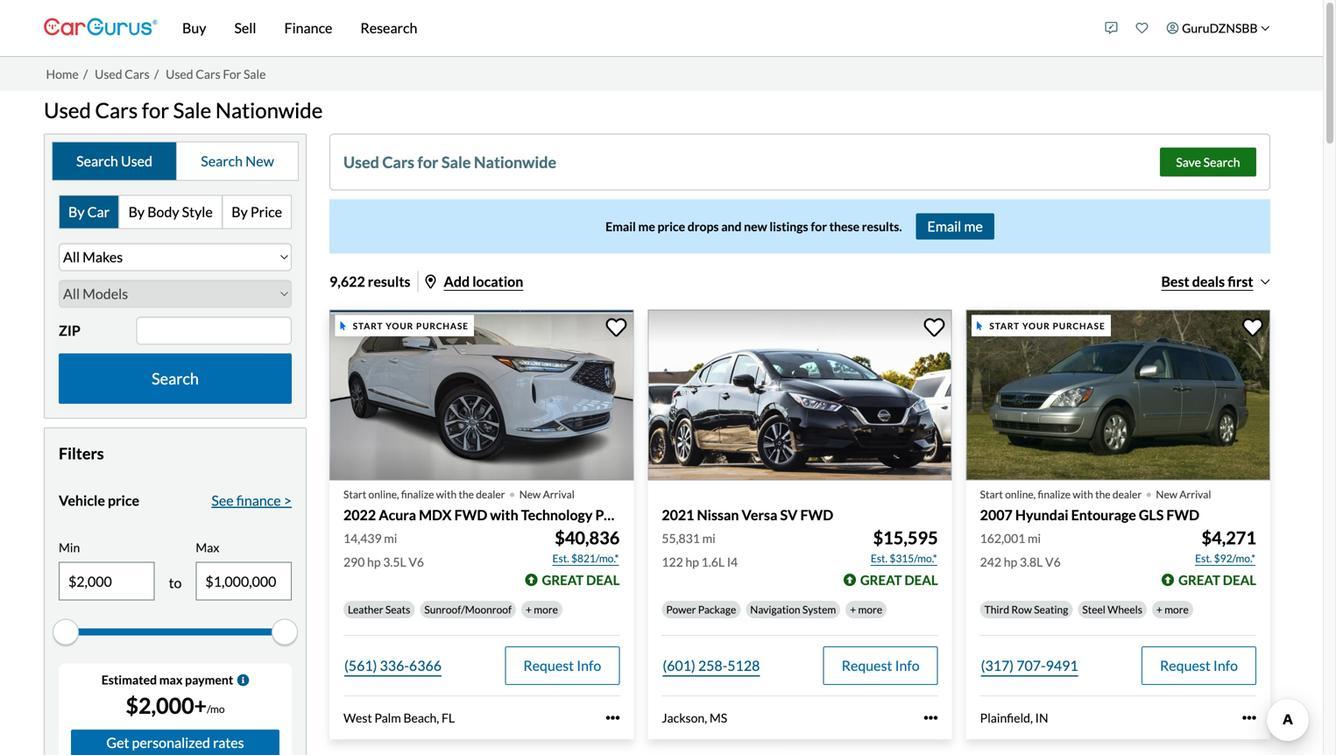 Task type: locate. For each thing, give the bounding box(es) containing it.
1 v6 from the left
[[409, 555, 424, 570]]

· inside start online, finalize with the dealer · new arrival 2007 hyundai entourage gls fwd
[[1146, 477, 1153, 509]]

tab list
[[52, 141, 299, 181], [59, 195, 292, 229]]

finance button
[[270, 0, 347, 56]]

search inside search used tab
[[76, 152, 118, 169]]

0 vertical spatial sale
[[244, 66, 266, 81]]

your down results at top
[[386, 321, 414, 331]]

with left technology in the left bottom of the page
[[490, 507, 519, 524]]

336-
[[380, 657, 409, 674]]

0 horizontal spatial deal
[[586, 572, 620, 588]]

start up 2022
[[344, 488, 367, 501]]

1 vertical spatial sale
[[173, 98, 211, 123]]

est. $92/mo.* button
[[1195, 550, 1257, 567]]

/ right home link at the top of the page
[[83, 66, 88, 81]]

2 horizontal spatial + more
[[1157, 603, 1189, 616]]

1 horizontal spatial finalize
[[1038, 488, 1071, 501]]

2 mi from the left
[[702, 531, 716, 546]]

great down est. $821/mo.* button
[[542, 572, 584, 588]]

great deal
[[542, 572, 620, 588], [860, 572, 938, 588], [1179, 572, 1257, 588]]

start your purchase down map marker alt image
[[353, 321, 469, 331]]

navigation system
[[750, 603, 836, 616]]

leather
[[348, 603, 383, 616]]

1 hp from the left
[[367, 555, 381, 570]]

great down est. $315/mo.* button
[[860, 572, 902, 588]]

2 est. from the left
[[871, 552, 888, 565]]

1 great from the left
[[542, 572, 584, 588]]

west palm beach, fl
[[344, 711, 455, 725]]

sv
[[780, 507, 798, 524]]

search inside 'search new' tab
[[201, 152, 243, 169]]

system
[[803, 603, 836, 616]]

1 horizontal spatial used cars for sale nationwide
[[344, 152, 557, 172]]

mi up '3.5l'
[[384, 531, 397, 546]]

1 request info from the left
[[523, 657, 601, 674]]

3 more from the left
[[1165, 603, 1189, 616]]

0 horizontal spatial with
[[436, 488, 457, 501]]

hp right 290
[[367, 555, 381, 570]]

request info button for $4,271
[[1142, 647, 1257, 685]]

1 purchase from the left
[[416, 321, 469, 331]]

arrival up technology in the left bottom of the page
[[543, 488, 575, 501]]

(317) 707-9491 button
[[980, 647, 1079, 685]]

versa
[[742, 507, 778, 524]]

1 your from the left
[[386, 321, 414, 331]]

more right system
[[858, 603, 883, 616]]

2 horizontal spatial with
[[1073, 488, 1094, 501]]

2 great from the left
[[860, 572, 902, 588]]

1 by from the left
[[68, 203, 85, 220]]

/ right the "used cars" link
[[154, 66, 159, 81]]

+ more down est. $821/mo.* button
[[526, 603, 558, 616]]

research
[[361, 19, 417, 36]]

used cars link
[[95, 66, 150, 81]]

1 request from the left
[[523, 657, 574, 674]]

new up gls
[[1156, 488, 1178, 501]]

0 horizontal spatial great deal
[[542, 572, 620, 588]]

0 horizontal spatial price
[[108, 492, 139, 509]]

online, up the acura
[[369, 488, 399, 501]]

0 horizontal spatial more
[[534, 603, 558, 616]]

request info
[[523, 657, 601, 674], [842, 657, 920, 674], [1160, 657, 1238, 674]]

great for $40,836
[[542, 572, 584, 588]]

search up style
[[201, 152, 243, 169]]

dealer for $40,836
[[476, 488, 505, 501]]

gurudznsbb menu item
[[1158, 4, 1279, 53]]

used
[[95, 66, 122, 81], [166, 66, 193, 81], [44, 98, 91, 123], [344, 152, 379, 172], [121, 152, 152, 169]]

2 horizontal spatial deal
[[1223, 572, 1257, 588]]

max
[[196, 540, 219, 555]]

0 horizontal spatial by
[[68, 203, 85, 220]]

gurudznsbb
[[1182, 21, 1258, 35]]

1 horizontal spatial dealer
[[1113, 488, 1142, 501]]

tab list containing search used
[[52, 141, 299, 181]]

1 fwd from the left
[[454, 507, 488, 524]]

1 + from the left
[[526, 603, 532, 616]]

finalize up mdx
[[401, 488, 434, 501]]

0 horizontal spatial online,
[[369, 488, 399, 501]]

and
[[721, 219, 742, 234]]

290
[[344, 555, 365, 570]]

cargurus logo homepage link image
[[44, 3, 158, 53]]

+ for $40,836
[[526, 603, 532, 616]]

me inside 'button'
[[964, 218, 983, 235]]

0 horizontal spatial request info button
[[505, 647, 620, 685]]

1 horizontal spatial great deal
[[860, 572, 938, 588]]

2 ellipsis h image from the left
[[1243, 711, 1257, 725]]

v6 right the 3.8l
[[1046, 555, 1061, 570]]

1 horizontal spatial sale
[[244, 66, 266, 81]]

0 horizontal spatial est.
[[553, 552, 569, 565]]

0 horizontal spatial + more
[[526, 603, 558, 616]]

get personalized rates
[[106, 735, 244, 752]]

3 info from the left
[[1214, 657, 1238, 674]]

2 horizontal spatial sale
[[442, 152, 471, 172]]

palm
[[375, 711, 401, 725]]

1 ellipsis h image from the left
[[924, 711, 938, 725]]

fwd right gls
[[1167, 507, 1200, 524]]

Max text field
[[197, 563, 291, 600]]

2 horizontal spatial more
[[1165, 603, 1189, 616]]

new inside start online, finalize with the dealer · new arrival 2007 hyundai entourage gls fwd
[[1156, 488, 1178, 501]]

14,439 mi 290 hp 3.5l v6
[[344, 531, 424, 570]]

with up mdx
[[436, 488, 457, 501]]

by price tab
[[223, 196, 291, 228]]

(601) 258-5128
[[663, 657, 760, 674]]

by for by body style
[[128, 203, 145, 220]]

by car tab
[[60, 196, 120, 228]]

plainfield,
[[980, 711, 1033, 725]]

hp inside '162,001 mi 242 hp 3.8l v6'
[[1004, 555, 1018, 570]]

1 horizontal spatial me
[[964, 218, 983, 235]]

1 deal from the left
[[586, 572, 620, 588]]

1 horizontal spatial info
[[895, 657, 920, 674]]

gurudznsbb button
[[1158, 4, 1279, 53]]

/
[[83, 66, 88, 81], [154, 66, 159, 81]]

hp inside 55,831 mi 122 hp 1.6l i4
[[686, 555, 699, 570]]

by body style tab
[[120, 196, 223, 228]]

2 by from the left
[[128, 203, 145, 220]]

1 horizontal spatial with
[[490, 507, 519, 524]]

purchase for $40,836
[[416, 321, 469, 331]]

mi up the 3.8l
[[1028, 531, 1041, 546]]

1 finalize from the left
[[401, 488, 434, 501]]

dealer inside start online, finalize with the dealer · new arrival 2022 acura mdx fwd with technology package
[[476, 488, 505, 501]]

3 request from the left
[[1160, 657, 1211, 674]]

great for $15,595
[[860, 572, 902, 588]]

0 horizontal spatial arrival
[[543, 488, 575, 501]]

deal down $92/mo.*
[[1223, 572, 1257, 588]]

search
[[76, 152, 118, 169], [201, 152, 243, 169], [1204, 154, 1240, 169], [152, 369, 199, 388]]

navigation
[[750, 603, 801, 616]]

1 horizontal spatial v6
[[1046, 555, 1061, 570]]

0 vertical spatial package
[[595, 507, 648, 524]]

vehicle
[[59, 492, 105, 509]]

1 · from the left
[[509, 477, 516, 509]]

estimated
[[101, 673, 157, 688]]

add
[[444, 273, 470, 290]]

0 horizontal spatial nationwide
[[215, 98, 323, 123]]

3 deal from the left
[[1223, 572, 1257, 588]]

0 horizontal spatial fwd
[[454, 507, 488, 524]]

used inside tab
[[121, 152, 152, 169]]

(317)
[[981, 657, 1014, 674]]

cars
[[125, 66, 150, 81], [196, 66, 221, 81], [95, 98, 138, 123], [382, 152, 415, 172]]

by left price
[[232, 203, 248, 220]]

1 vertical spatial price
[[108, 492, 139, 509]]

1 est. from the left
[[553, 552, 569, 565]]

new inside tab
[[245, 152, 274, 169]]

email inside 'button'
[[928, 218, 962, 235]]

+ for $4,271
[[1157, 603, 1163, 616]]

3 great from the left
[[1179, 572, 1221, 588]]

est. inside $4,271 est. $92/mo.*
[[1195, 552, 1212, 565]]

2 horizontal spatial hp
[[1004, 555, 1018, 570]]

3 by from the left
[[232, 203, 248, 220]]

great deal for $40,836
[[542, 572, 620, 588]]

search up car
[[76, 152, 118, 169]]

v6 for $40,836
[[409, 555, 424, 570]]

1 horizontal spatial the
[[1096, 488, 1111, 501]]

dealer for $4,271
[[1113, 488, 1142, 501]]

deal down "$821/mo.*"
[[586, 572, 620, 588]]

2 the from the left
[[1096, 488, 1111, 501]]

1 horizontal spatial request info button
[[823, 647, 938, 685]]

1 horizontal spatial great
[[860, 572, 902, 588]]

2 fwd from the left
[[801, 507, 834, 524]]

0 vertical spatial tab list
[[52, 141, 299, 181]]

1 start your purchase from the left
[[353, 321, 469, 331]]

$2,000+
[[126, 693, 207, 719]]

1 arrival from the left
[[543, 488, 575, 501]]

arrival up $4,271 on the right bottom of the page
[[1180, 488, 1212, 501]]

online, up hyundai
[[1005, 488, 1036, 501]]

new up by price
[[245, 152, 274, 169]]

1 horizontal spatial purchase
[[1053, 321, 1106, 331]]

2 horizontal spatial great
[[1179, 572, 1221, 588]]

· left technology in the left bottom of the page
[[509, 477, 516, 509]]

2 vertical spatial for
[[811, 219, 827, 234]]

price left drops at the top right of the page
[[658, 219, 685, 234]]

sell
[[234, 19, 256, 36]]

your right mouse pointer icon
[[1023, 321, 1051, 331]]

+ more for $40,836
[[526, 603, 558, 616]]

0 horizontal spatial the
[[459, 488, 474, 501]]

2 horizontal spatial great deal
[[1179, 572, 1257, 588]]

2 horizontal spatial by
[[232, 203, 248, 220]]

email right results.
[[928, 218, 962, 235]]

great for $4,271
[[1179, 572, 1221, 588]]

fwd right mdx
[[454, 507, 488, 524]]

2 hp from the left
[[686, 555, 699, 570]]

arrival inside start online, finalize with the dealer · new arrival 2022 acura mdx fwd with technology package
[[543, 488, 575, 501]]

online, inside start online, finalize with the dealer · new arrival 2022 acura mdx fwd with technology package
[[369, 488, 399, 501]]

0 horizontal spatial dealer
[[476, 488, 505, 501]]

2 horizontal spatial info
[[1214, 657, 1238, 674]]

· inside start online, finalize with the dealer · new arrival 2022 acura mdx fwd with technology package
[[509, 477, 516, 509]]

deal
[[586, 572, 620, 588], [905, 572, 938, 588], [1223, 572, 1257, 588]]

1 mi from the left
[[384, 531, 397, 546]]

2 vertical spatial sale
[[442, 152, 471, 172]]

online, inside start online, finalize with the dealer · new arrival 2007 hyundai entourage gls fwd
[[1005, 488, 1036, 501]]

1 horizontal spatial hp
[[686, 555, 699, 570]]

email me button
[[916, 213, 995, 240]]

0 horizontal spatial great
[[542, 572, 584, 588]]

email left drops at the top right of the page
[[606, 219, 636, 234]]

· for $4,271
[[1146, 477, 1153, 509]]

2 purchase from the left
[[1053, 321, 1106, 331]]

2 your from the left
[[1023, 321, 1051, 331]]

ellipsis h image
[[924, 711, 938, 725], [1243, 711, 1257, 725]]

more right wheels
[[1165, 603, 1189, 616]]

1 more from the left
[[534, 603, 558, 616]]

by left car
[[68, 203, 85, 220]]

est. $821/mo.* button
[[552, 550, 620, 567]]

0 horizontal spatial +
[[526, 603, 532, 616]]

1 horizontal spatial your
[[1023, 321, 1051, 331]]

2 online, from the left
[[1005, 488, 1036, 501]]

package inside start online, finalize with the dealer · new arrival 2022 acura mdx fwd with technology package
[[595, 507, 648, 524]]

1 horizontal spatial arrival
[[1180, 488, 1212, 501]]

1 great deal from the left
[[542, 572, 620, 588]]

2 great deal from the left
[[860, 572, 938, 588]]

2 horizontal spatial fwd
[[1167, 507, 1200, 524]]

1 + more from the left
[[526, 603, 558, 616]]

14,439
[[344, 531, 382, 546]]

gurudznsbb menu
[[1096, 4, 1279, 53]]

1 the from the left
[[459, 488, 474, 501]]

v6 inside 14,439 mi 290 hp 3.5l v6
[[409, 555, 424, 570]]

personalized
[[132, 735, 210, 752]]

1 horizontal spatial ·
[[1146, 477, 1153, 509]]

0 horizontal spatial ellipsis h image
[[924, 711, 938, 725]]

0 vertical spatial used cars for sale nationwide
[[44, 98, 323, 123]]

great deal down est. $315/mo.* button
[[860, 572, 938, 588]]

2 v6 from the left
[[1046, 555, 1061, 570]]

package up '$40,836'
[[595, 507, 648, 524]]

search right save
[[1204, 154, 1240, 169]]

0 horizontal spatial sale
[[173, 98, 211, 123]]

add a car review image
[[1106, 22, 1118, 34]]

start up 2007
[[980, 488, 1003, 501]]

deal down $315/mo.*
[[905, 572, 938, 588]]

add location button
[[425, 273, 523, 290]]

the inside start online, finalize with the dealer · new arrival 2007 hyundai entourage gls fwd
[[1096, 488, 1111, 501]]

>
[[284, 492, 292, 509]]

0 horizontal spatial hp
[[367, 555, 381, 570]]

2021 nissan versa sv fwd
[[662, 507, 834, 524]]

gray 2007 hyundai entourage gls fwd minivan front-wheel drive 5-speed automatic overdrive image
[[966, 310, 1271, 481]]

email for email me
[[928, 218, 962, 235]]

with up entourage
[[1073, 488, 1094, 501]]

1 horizontal spatial request info
[[842, 657, 920, 674]]

0 horizontal spatial /
[[83, 66, 88, 81]]

3 great deal from the left
[[1179, 572, 1257, 588]]

242
[[980, 555, 1002, 570]]

fwd right sv
[[801, 507, 834, 524]]

email for email me price drops and new listings for these results.
[[606, 219, 636, 234]]

1 horizontal spatial fwd
[[801, 507, 834, 524]]

for
[[142, 98, 169, 123], [418, 152, 439, 172], [811, 219, 827, 234]]

by for by car
[[68, 203, 85, 220]]

2 horizontal spatial new
[[1156, 488, 1178, 501]]

mi inside 55,831 mi 122 hp 1.6l i4
[[702, 531, 716, 546]]

with for $4,271
[[1073, 488, 1094, 501]]

hp right 242
[[1004, 555, 1018, 570]]

1 horizontal spatial package
[[698, 603, 736, 616]]

+ right sunroof/moonroof
[[526, 603, 532, 616]]

request info button for $40,836
[[505, 647, 620, 685]]

1 horizontal spatial +
[[850, 603, 856, 616]]

search used tab
[[53, 142, 177, 180]]

online,
[[369, 488, 399, 501], [1005, 488, 1036, 501]]

finalize up hyundai
[[1038, 488, 1071, 501]]

buy
[[182, 19, 206, 36]]

$821/mo.*
[[571, 552, 619, 565]]

finance
[[236, 492, 281, 509]]

2 · from the left
[[1146, 477, 1153, 509]]

3 + more from the left
[[1157, 603, 1189, 616]]

new up technology in the left bottom of the page
[[519, 488, 541, 501]]

1 horizontal spatial est.
[[871, 552, 888, 565]]

3 request info from the left
[[1160, 657, 1238, 674]]

2 arrival from the left
[[1180, 488, 1212, 501]]

your
[[386, 321, 414, 331], [1023, 321, 1051, 331]]

est. for $15,595
[[871, 552, 888, 565]]

est. left $92/mo.*
[[1195, 552, 1212, 565]]

0 horizontal spatial your
[[386, 321, 414, 331]]

plainfield, in
[[980, 711, 1049, 725]]

price
[[658, 219, 685, 234], [108, 492, 139, 509]]

the inside start online, finalize with the dealer · new arrival 2022 acura mdx fwd with technology package
[[459, 488, 474, 501]]

great deal down est. $92/mo.* button at the right bottom of the page
[[1179, 572, 1257, 588]]

+ right wheels
[[1157, 603, 1163, 616]]

sunroof/moonroof
[[424, 603, 512, 616]]

1 horizontal spatial ellipsis h image
[[1243, 711, 1257, 725]]

est. for $4,271
[[1195, 552, 1212, 565]]

2 / from the left
[[154, 66, 159, 81]]

search for search used
[[76, 152, 118, 169]]

by car
[[68, 203, 110, 220]]

search for search new
[[201, 152, 243, 169]]

hp for $4,271
[[1004, 555, 1018, 570]]

mi inside 14,439 mi 290 hp 3.5l v6
[[384, 531, 397, 546]]

new inside start online, finalize with the dealer · new arrival 2022 acura mdx fwd with technology package
[[519, 488, 541, 501]]

· for $40,836
[[509, 477, 516, 509]]

start inside start online, finalize with the dealer · new arrival 2022 acura mdx fwd with technology package
[[344, 488, 367, 501]]

0 horizontal spatial request info
[[523, 657, 601, 674]]

more down est. $821/mo.* button
[[534, 603, 558, 616]]

seats
[[386, 603, 410, 616]]

1 horizontal spatial + more
[[850, 603, 883, 616]]

power package
[[666, 603, 736, 616]]

mi inside '162,001 mi 242 hp 3.8l v6'
[[1028, 531, 1041, 546]]

third row seating
[[985, 603, 1069, 616]]

hp for $15,595
[[686, 555, 699, 570]]

Min text field
[[60, 563, 154, 600]]

2 finalize from the left
[[1038, 488, 1071, 501]]

mouse pointer image
[[977, 321, 983, 330]]

1 / from the left
[[83, 66, 88, 81]]

2 deal from the left
[[905, 572, 938, 588]]

search inside 'search' button
[[152, 369, 199, 388]]

great down est. $92/mo.* button at the right bottom of the page
[[1179, 572, 1221, 588]]

v6 inside '162,001 mi 242 hp 3.8l v6'
[[1046, 555, 1061, 570]]

hp inside 14,439 mi 290 hp 3.5l v6
[[367, 555, 381, 570]]

2 horizontal spatial +
[[1157, 603, 1163, 616]]

1 horizontal spatial deal
[[905, 572, 938, 588]]

0 horizontal spatial new
[[245, 152, 274, 169]]

2 horizontal spatial mi
[[1028, 531, 1041, 546]]

2 horizontal spatial for
[[811, 219, 827, 234]]

request info for $4,271
[[1160, 657, 1238, 674]]

great deal down est. $821/mo.* button
[[542, 572, 620, 588]]

1 horizontal spatial new
[[519, 488, 541, 501]]

3 fwd from the left
[[1167, 507, 1200, 524]]

$315/mo.*
[[890, 552, 937, 565]]

2 horizontal spatial request info button
[[1142, 647, 1257, 685]]

1 info from the left
[[577, 657, 601, 674]]

1 dealer from the left
[[476, 488, 505, 501]]

request info for $40,836
[[523, 657, 601, 674]]

$4,271 est. $92/mo.*
[[1195, 527, 1257, 565]]

super black 2021 nissan versa sv fwd sedan front-wheel drive continuously variable transmission image
[[648, 310, 952, 481]]

package right power
[[698, 603, 736, 616]]

mouse pointer image
[[340, 321, 346, 330]]

· right entourage
[[1146, 477, 1153, 509]]

fwd inside start online, finalize with the dealer · new arrival 2007 hyundai entourage gls fwd
[[1167, 507, 1200, 524]]

1 horizontal spatial start your purchase
[[990, 321, 1106, 331]]

research button
[[347, 0, 431, 56]]

0 horizontal spatial package
[[595, 507, 648, 524]]

3 hp from the left
[[1004, 555, 1018, 570]]

est. inside $15,595 est. $315/mo.*
[[871, 552, 888, 565]]

finalize inside start online, finalize with the dealer · new arrival 2022 acura mdx fwd with technology package
[[401, 488, 434, 501]]

ellipsis h image for plainfield, in
[[1243, 711, 1257, 725]]

0 horizontal spatial ·
[[509, 477, 516, 509]]

mi up 1.6l
[[702, 531, 716, 546]]

2 horizontal spatial request info
[[1160, 657, 1238, 674]]

dealer inside start online, finalize with the dealer · new arrival 2007 hyundai entourage gls fwd
[[1113, 488, 1142, 501]]

6366
[[409, 657, 442, 674]]

0 horizontal spatial purchase
[[416, 321, 469, 331]]

+ right system
[[850, 603, 856, 616]]

2022
[[344, 507, 376, 524]]

with inside start online, finalize with the dealer · new arrival 2007 hyundai entourage gls fwd
[[1073, 488, 1094, 501]]

v6 right '3.5l'
[[409, 555, 424, 570]]

0 horizontal spatial for
[[142, 98, 169, 123]]

2 horizontal spatial request
[[1160, 657, 1211, 674]]

est. down $15,595
[[871, 552, 888, 565]]

+ more right wheels
[[1157, 603, 1189, 616]]

1 horizontal spatial online,
[[1005, 488, 1036, 501]]

info circle image
[[237, 674, 249, 687]]

jackson, ms
[[662, 711, 727, 725]]

v6 for $4,271
[[1046, 555, 1061, 570]]

3 mi from the left
[[1028, 531, 1041, 546]]

add location
[[444, 273, 523, 290]]

price right vehicle
[[108, 492, 139, 509]]

0 horizontal spatial email
[[606, 219, 636, 234]]

(561) 336-6366
[[344, 657, 442, 674]]

finalize inside start online, finalize with the dealer · new arrival 2007 hyundai entourage gls fwd
[[1038, 488, 1071, 501]]

sale
[[244, 66, 266, 81], [173, 98, 211, 123], [442, 152, 471, 172]]

1 vertical spatial tab list
[[59, 195, 292, 229]]

3 est. from the left
[[1195, 552, 1212, 565]]

start your purchase for $40,836
[[353, 321, 469, 331]]

tab list containing by car
[[59, 195, 292, 229]]

1 vertical spatial for
[[418, 152, 439, 172]]

start
[[353, 321, 383, 331], [990, 321, 1020, 331], [344, 488, 367, 501], [980, 488, 1003, 501]]

3 request info button from the left
[[1142, 647, 1257, 685]]

start your purchase right mouse pointer icon
[[990, 321, 1106, 331]]

2 start your purchase from the left
[[990, 321, 1106, 331]]

est. for $40,836
[[553, 552, 569, 565]]

me
[[964, 218, 983, 235], [638, 219, 655, 234]]

0 horizontal spatial request
[[523, 657, 574, 674]]

1 request info button from the left
[[505, 647, 620, 685]]

3 + from the left
[[1157, 603, 1163, 616]]

search down the zip phone field
[[152, 369, 199, 388]]

ellipsis h image for jackson, ms
[[924, 711, 938, 725]]

0 horizontal spatial me
[[638, 219, 655, 234]]

1 online, from the left
[[369, 488, 399, 501]]

1 horizontal spatial more
[[858, 603, 883, 616]]

1 horizontal spatial nationwide
[[474, 152, 557, 172]]

+ more right system
[[850, 603, 883, 616]]

est. inside $40,836 est. $821/mo.*
[[553, 552, 569, 565]]

nissan
[[697, 507, 739, 524]]

0 horizontal spatial mi
[[384, 531, 397, 546]]

0 vertical spatial nationwide
[[215, 98, 323, 123]]

estimated max payment
[[101, 673, 233, 688]]

filters
[[59, 444, 104, 463]]

arrival inside start online, finalize with the dealer · new arrival 2007 hyundai entourage gls fwd
[[1180, 488, 1212, 501]]

hp right "122"
[[686, 555, 699, 570]]

home link
[[46, 66, 79, 81]]

save search button
[[1160, 147, 1257, 176]]

0 horizontal spatial finalize
[[401, 488, 434, 501]]

est. down '$40,836'
[[553, 552, 569, 565]]

info
[[577, 657, 601, 674], [895, 657, 920, 674], [1214, 657, 1238, 674]]

1 horizontal spatial email
[[928, 218, 962, 235]]

2 dealer from the left
[[1113, 488, 1142, 501]]

package
[[595, 507, 648, 524], [698, 603, 736, 616]]

vehicle price
[[59, 492, 139, 509]]

your for $4,271
[[1023, 321, 1051, 331]]

0 vertical spatial price
[[658, 219, 685, 234]]

707-
[[1017, 657, 1046, 674]]

2007
[[980, 507, 1013, 524]]

0 horizontal spatial v6
[[409, 555, 424, 570]]

menu bar
[[158, 0, 1096, 56]]

arrival for $40,836
[[543, 488, 575, 501]]

by left body
[[128, 203, 145, 220]]



Task type: vqa. For each thing, say whether or not it's contained in the screenshot.
leftmost TOP
no



Task type: describe. For each thing, give the bounding box(es) containing it.
2 more from the left
[[858, 603, 883, 616]]

great deal for $4,271
[[1179, 572, 1257, 588]]

hp for $40,836
[[367, 555, 381, 570]]

listings
[[770, 219, 809, 234]]

me for email me price drops and new listings for these results.
[[638, 219, 655, 234]]

5128
[[728, 657, 760, 674]]

by for by price
[[232, 203, 248, 220]]

search new tab
[[177, 142, 298, 180]]

info for $4,271
[[1214, 657, 1238, 674]]

purchase for $4,271
[[1053, 321, 1106, 331]]

with for $40,836
[[436, 488, 457, 501]]

payment
[[185, 673, 233, 688]]

for
[[223, 66, 241, 81]]

1 vertical spatial package
[[698, 603, 736, 616]]

ms
[[710, 711, 727, 725]]

$15,595 est. $315/mo.*
[[871, 527, 938, 565]]

start inside start online, finalize with the dealer · new arrival 2007 hyundai entourage gls fwd
[[980, 488, 1003, 501]]

gls
[[1139, 507, 1164, 524]]

cargurus logo homepage link link
[[44, 3, 158, 53]]

9491
[[1046, 657, 1079, 674]]

1 horizontal spatial for
[[418, 152, 439, 172]]

your for $40,836
[[386, 321, 414, 331]]

finalize for $40,836
[[401, 488, 434, 501]]

0 vertical spatial for
[[142, 98, 169, 123]]

get personalized rates button
[[71, 730, 280, 755]]

finance
[[284, 19, 333, 36]]

the for $40,836
[[459, 488, 474, 501]]

start online, finalize with the dealer · new arrival 2007 hyundai entourage gls fwd
[[980, 477, 1212, 524]]

55,831
[[662, 531, 700, 546]]

get
[[106, 735, 129, 752]]

the for $4,271
[[1096, 488, 1111, 501]]

9,622
[[330, 273, 365, 290]]

info for $40,836
[[577, 657, 601, 674]]

leather seats
[[348, 603, 410, 616]]

entourage
[[1071, 507, 1136, 524]]

i4
[[727, 555, 738, 570]]

saved cars image
[[1136, 22, 1149, 34]]

see finance > link
[[212, 490, 292, 511]]

online, for $4,271
[[1005, 488, 1036, 501]]

$92/mo.*
[[1214, 552, 1256, 565]]

2 info from the left
[[895, 657, 920, 674]]

more for $40,836
[[534, 603, 558, 616]]

258-
[[698, 657, 728, 674]]

location
[[473, 273, 523, 290]]

start your purchase for $4,271
[[990, 321, 1106, 331]]

wheels
[[1108, 603, 1143, 616]]

zip
[[59, 322, 81, 339]]

hyundai
[[1016, 507, 1069, 524]]

home
[[46, 66, 79, 81]]

fwd inside start online, finalize with the dealer · new arrival 2022 acura mdx fwd with technology package
[[454, 507, 488, 524]]

jackson,
[[662, 711, 707, 725]]

mi for $40,836
[[384, 531, 397, 546]]

user icon image
[[1167, 22, 1179, 34]]

55,831 mi 122 hp 1.6l i4
[[662, 531, 738, 570]]

see
[[212, 492, 234, 509]]

save
[[1176, 154, 1201, 169]]

arrival for $4,271
[[1180, 488, 1212, 501]]

row
[[1012, 603, 1032, 616]]

start right mouse pointer icon
[[990, 321, 1020, 331]]

1 vertical spatial used cars for sale nationwide
[[344, 152, 557, 172]]

beach,
[[404, 711, 439, 725]]

1.6l
[[702, 555, 725, 570]]

162,001 mi 242 hp 3.8l v6
[[980, 531, 1061, 570]]

deal for $15,595
[[905, 572, 938, 588]]

third
[[985, 603, 1010, 616]]

2 request info button from the left
[[823, 647, 938, 685]]

ZIP telephone field
[[136, 317, 292, 345]]

email me price drops and new listings for these results.
[[606, 219, 902, 234]]

deal for $40,836
[[586, 572, 620, 588]]

max
[[159, 673, 183, 688]]

more for $4,271
[[1165, 603, 1189, 616]]

mdx
[[419, 507, 452, 524]]

3.8l
[[1020, 555, 1043, 570]]

menu bar containing buy
[[158, 0, 1096, 56]]

platinum white pearl 2022 acura mdx fwd with technology package suv / crossover front-wheel drive automatic image
[[330, 310, 634, 481]]

body
[[147, 203, 179, 220]]

seating
[[1034, 603, 1069, 616]]

west
[[344, 711, 372, 725]]

style
[[182, 203, 213, 220]]

2 + from the left
[[850, 603, 856, 616]]

$40,836 est. $821/mo.*
[[553, 527, 620, 565]]

est. $315/mo.* button
[[870, 550, 938, 567]]

car
[[87, 203, 110, 220]]

to
[[169, 575, 182, 592]]

search new
[[201, 152, 274, 169]]

map marker alt image
[[425, 275, 436, 289]]

+ more for $4,271
[[1157, 603, 1189, 616]]

power
[[666, 603, 696, 616]]

steel wheels
[[1083, 603, 1143, 616]]

chevron down image
[[1261, 23, 1270, 33]]

(601)
[[663, 657, 696, 674]]

2 request info from the left
[[842, 657, 920, 674]]

request for $4,271
[[1160, 657, 1211, 674]]

162,001
[[980, 531, 1026, 546]]

min
[[59, 540, 80, 555]]

search inside save search button
[[1204, 154, 1240, 169]]

online, for $40,836
[[369, 488, 399, 501]]

new for $40,836
[[519, 488, 541, 501]]

start right mouse pointer image
[[353, 321, 383, 331]]

(561) 336-6366 button
[[344, 647, 443, 685]]

these
[[830, 219, 860, 234]]

$4,271
[[1202, 527, 1257, 548]]

great deal for $15,595
[[860, 572, 938, 588]]

see finance >
[[212, 492, 292, 509]]

steel
[[1083, 603, 1106, 616]]

2 request from the left
[[842, 657, 893, 674]]

results.
[[862, 219, 902, 234]]

me for email me
[[964, 218, 983, 235]]

deal for $4,271
[[1223, 572, 1257, 588]]

mi for $4,271
[[1028, 531, 1041, 546]]

mi for $15,595
[[702, 531, 716, 546]]

(601) 258-5128 button
[[662, 647, 761, 685]]

1 horizontal spatial price
[[658, 219, 685, 234]]

new for $4,271
[[1156, 488, 1178, 501]]

request for $40,836
[[523, 657, 574, 674]]

buy button
[[168, 0, 220, 56]]

(561)
[[344, 657, 377, 674]]

1 vertical spatial nationwide
[[474, 152, 557, 172]]

ellipsis h image
[[606, 711, 620, 725]]

search used
[[76, 152, 152, 169]]

$40,836
[[555, 527, 620, 548]]

search for search
[[152, 369, 199, 388]]

search button
[[59, 353, 292, 404]]

3.5l
[[383, 555, 406, 570]]

finalize for $4,271
[[1038, 488, 1071, 501]]

$2,000+ /mo
[[126, 693, 225, 719]]

2 + more from the left
[[850, 603, 883, 616]]



